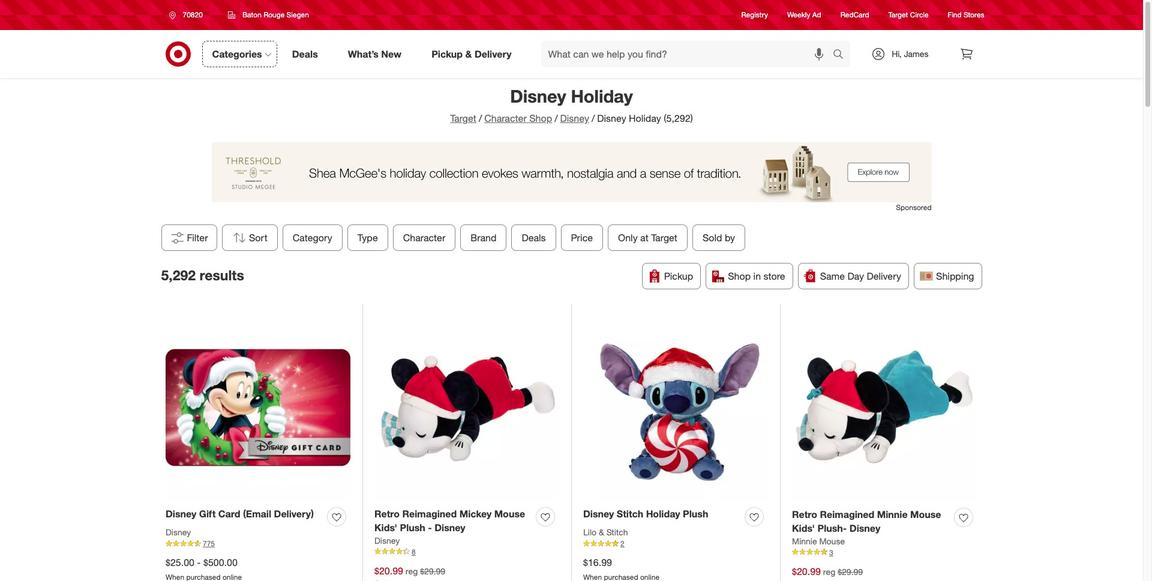 Task type: vqa. For each thing, say whether or not it's contained in the screenshot.
$25.00 - $500.00
yes



Task type: locate. For each thing, give the bounding box(es) containing it.
1 vertical spatial pickup
[[665, 270, 694, 282]]

70820 button
[[161, 4, 215, 26]]

0 vertical spatial -
[[428, 522, 432, 534]]

0 horizontal spatial -
[[197, 557, 201, 569]]

0 horizontal spatial $20.99 reg $29.99
[[375, 565, 446, 577]]

plush-
[[818, 522, 847, 534]]

only at target
[[618, 232, 678, 244]]

0 horizontal spatial /
[[479, 112, 482, 124]]

2 horizontal spatial disney link
[[560, 112, 590, 124]]

retro inside retro reimagined minnie mouse kids' plush- disney
[[793, 509, 818, 521]]

2 horizontal spatial mouse
[[911, 509, 942, 521]]

reimagined up 8
[[403, 508, 457, 520]]

sold by
[[703, 232, 735, 244]]

0 horizontal spatial mouse
[[495, 508, 525, 520]]

brand
[[471, 232, 497, 244]]

pickup down only at target
[[665, 270, 694, 282]]

1 horizontal spatial retro
[[793, 509, 818, 521]]

1 horizontal spatial /
[[555, 112, 558, 124]]

1 horizontal spatial $29.99
[[838, 567, 863, 577]]

reg down 8
[[406, 566, 418, 576]]

1 vertical spatial target
[[450, 112, 477, 124]]

2 horizontal spatial target
[[889, 10, 909, 19]]

1 vertical spatial delivery
[[867, 270, 902, 282]]

shop
[[530, 112, 552, 124], [728, 270, 751, 282]]

rouge
[[264, 10, 285, 19]]

pickup button
[[642, 263, 701, 289]]

0 vertical spatial minnie
[[878, 509, 908, 521]]

minnie
[[878, 509, 908, 521], [793, 536, 818, 546]]

$29.99 for disney
[[838, 567, 863, 577]]

target inside disney holiday target / character shop / disney / disney holiday (5,292)
[[450, 112, 477, 124]]

2
[[621, 539, 625, 548]]

disney gift card (email delivery)
[[166, 508, 314, 520]]

pickup for pickup & delivery
[[432, 48, 463, 60]]

store
[[764, 270, 786, 282]]

deals inside deals button
[[522, 232, 546, 244]]

2 vertical spatial target
[[651, 232, 678, 244]]

0 vertical spatial stitch
[[617, 508, 644, 520]]

1 vertical spatial &
[[599, 527, 604, 537]]

1 horizontal spatial mouse
[[820, 536, 845, 546]]

kids' inside retro reimagined minnie mouse kids' plush- disney
[[793, 522, 815, 534]]

0 vertical spatial delivery
[[475, 48, 512, 60]]

1 horizontal spatial kids'
[[793, 522, 815, 534]]

character right type button
[[403, 232, 445, 244]]

sold
[[703, 232, 722, 244]]

1 vertical spatial character
[[403, 232, 445, 244]]

reimagined up plush-
[[821, 509, 875, 521]]

mouse up 3 link
[[911, 509, 942, 521]]

1 horizontal spatial &
[[599, 527, 604, 537]]

retro reimagined minnie mouse kids' plush- disney image
[[793, 316, 978, 501], [793, 316, 978, 501]]

70820
[[183, 10, 203, 19]]

character
[[485, 112, 527, 124], [403, 232, 445, 244]]

holiday
[[571, 85, 633, 107], [629, 112, 662, 124], [646, 508, 681, 520]]

filter
[[187, 232, 208, 244]]

deals
[[292, 48, 318, 60], [522, 232, 546, 244]]

target inside button
[[651, 232, 678, 244]]

0 horizontal spatial $20.99
[[375, 565, 403, 577]]

disney stitch holiday plush
[[584, 508, 709, 520]]

2 link
[[584, 539, 769, 549]]

0 vertical spatial target
[[889, 10, 909, 19]]

delivery for pickup & delivery
[[475, 48, 512, 60]]

2 vertical spatial holiday
[[646, 508, 681, 520]]

0 horizontal spatial target
[[450, 112, 477, 124]]

plush up 8
[[400, 522, 426, 534]]

lilo & stitch
[[584, 527, 628, 537]]

1 horizontal spatial character
[[485, 112, 527, 124]]

reimagined inside retro reimagined minnie mouse kids' plush- disney
[[821, 509, 875, 521]]

what's
[[348, 48, 379, 60]]

deals left price button in the top of the page
[[522, 232, 546, 244]]

$29.99 down 8 link
[[420, 566, 446, 576]]

1 horizontal spatial target
[[651, 232, 678, 244]]

kids' for retro reimagined minnie mouse kids' plush- disney
[[793, 522, 815, 534]]

shipping button
[[914, 263, 983, 289]]

siegen
[[287, 10, 309, 19]]

pickup & delivery link
[[422, 41, 527, 67]]

stitch
[[617, 508, 644, 520], [607, 527, 628, 537]]

2 horizontal spatial /
[[592, 112, 595, 124]]

kids' for retro reimagined mickey mouse kids' plush - disney
[[375, 522, 397, 534]]

0 horizontal spatial character
[[403, 232, 445, 244]]

reg down 3
[[824, 567, 836, 577]]

0 horizontal spatial reg
[[406, 566, 418, 576]]

deals for deals button
[[522, 232, 546, 244]]

target left circle
[[889, 10, 909, 19]]

type
[[357, 232, 378, 244]]

deals down siegen
[[292, 48, 318, 60]]

plush up 2 'link'
[[683, 508, 709, 520]]

target right at
[[651, 232, 678, 244]]

0 horizontal spatial disney link
[[166, 527, 191, 539]]

reimagined for -
[[403, 508, 457, 520]]

deals inside deals link
[[292, 48, 318, 60]]

mouse up 3
[[820, 536, 845, 546]]

card
[[218, 508, 241, 520]]

retro
[[375, 508, 400, 520], [793, 509, 818, 521]]

stitch up lilo & stitch
[[617, 508, 644, 520]]

pickup right new
[[432, 48, 463, 60]]

mouse
[[495, 508, 525, 520], [911, 509, 942, 521], [820, 536, 845, 546]]

disney gift card (email delivery) image
[[166, 316, 351, 500]]

0 horizontal spatial delivery
[[475, 48, 512, 60]]

disney stitch holiday plush link
[[584, 507, 709, 521]]

only at target button
[[608, 225, 688, 251]]

delivery
[[475, 48, 512, 60], [867, 270, 902, 282]]

1 horizontal spatial $20.99 reg $29.99
[[793, 565, 863, 577]]

$29.99
[[420, 566, 446, 576], [838, 567, 863, 577]]

target left character shop link on the left
[[450, 112, 477, 124]]

pickup inside button
[[665, 270, 694, 282]]

/ up advertisement region
[[592, 112, 595, 124]]

1 horizontal spatial reimagined
[[821, 509, 875, 521]]

$20.99 for plush-
[[793, 565, 821, 577]]

$20.99 reg $29.99 down 8
[[375, 565, 446, 577]]

1 vertical spatial deals
[[522, 232, 546, 244]]

plush
[[683, 508, 709, 520], [400, 522, 426, 534]]

gift
[[199, 508, 216, 520]]

0 horizontal spatial $29.99
[[420, 566, 446, 576]]

filter button
[[161, 225, 217, 251]]

by
[[725, 232, 735, 244]]

1 vertical spatial shop
[[728, 270, 751, 282]]

retro inside retro reimagined mickey mouse kids' plush - disney
[[375, 508, 400, 520]]

plush inside retro reimagined mickey mouse kids' plush - disney
[[400, 522, 426, 534]]

1 horizontal spatial pickup
[[665, 270, 694, 282]]

delivery inside pickup & delivery link
[[475, 48, 512, 60]]

775
[[203, 539, 215, 548]]

- right $25.00
[[197, 557, 201, 569]]

1 horizontal spatial reg
[[824, 567, 836, 577]]

0 vertical spatial &
[[466, 48, 472, 60]]

What can we help you find? suggestions appear below search field
[[541, 41, 837, 67]]

disney link for kids'
[[375, 535, 400, 547]]

0 horizontal spatial plush
[[400, 522, 426, 534]]

disney stitch holiday plush image
[[584, 316, 769, 500], [584, 316, 769, 500]]

2 / from the left
[[555, 112, 558, 124]]

0 horizontal spatial pickup
[[432, 48, 463, 60]]

0 horizontal spatial reimagined
[[403, 508, 457, 520]]

weekly
[[788, 10, 811, 19]]

stitch up 2
[[607, 527, 628, 537]]

0 vertical spatial character
[[485, 112, 527, 124]]

0 vertical spatial pickup
[[432, 48, 463, 60]]

find stores link
[[948, 10, 985, 20]]

0 horizontal spatial kids'
[[375, 522, 397, 534]]

3 link
[[793, 547, 978, 558]]

1 horizontal spatial $20.99
[[793, 565, 821, 577]]

1 horizontal spatial minnie
[[878, 509, 908, 521]]

pickup
[[432, 48, 463, 60], [665, 270, 694, 282]]

weekly ad link
[[788, 10, 822, 20]]

same
[[821, 270, 845, 282]]

retro reimagined mickey mouse kids' plush - disney image
[[375, 316, 560, 500], [375, 316, 560, 500]]

/ right target link
[[479, 112, 482, 124]]

baton rouge siegen button
[[220, 4, 317, 26]]

reimagined inside retro reimagined mickey mouse kids' plush - disney
[[403, 508, 457, 520]]

0 horizontal spatial minnie
[[793, 536, 818, 546]]

1 horizontal spatial delivery
[[867, 270, 902, 282]]

what's new
[[348, 48, 402, 60]]

price button
[[561, 225, 603, 251]]

0 horizontal spatial retro
[[375, 508, 400, 520]]

/
[[479, 112, 482, 124], [555, 112, 558, 124], [592, 112, 595, 124]]

$25.00 - $500.00
[[166, 557, 238, 569]]

$25.00
[[166, 557, 194, 569]]

$20.99 reg $29.99 down 3
[[793, 565, 863, 577]]

- up 8 link
[[428, 522, 432, 534]]

1 vertical spatial minnie
[[793, 536, 818, 546]]

mouse inside retro reimagined minnie mouse kids' plush- disney
[[911, 509, 942, 521]]

baton
[[242, 10, 262, 19]]

mouse inside retro reimagined mickey mouse kids' plush - disney
[[495, 508, 525, 520]]

disney
[[511, 85, 567, 107], [560, 112, 590, 124], [598, 112, 627, 124], [166, 508, 197, 520], [584, 508, 614, 520], [435, 522, 466, 534], [850, 522, 881, 534], [166, 527, 191, 537], [375, 535, 400, 546]]

1 horizontal spatial deals
[[522, 232, 546, 244]]

target
[[889, 10, 909, 19], [450, 112, 477, 124], [651, 232, 678, 244]]

pickup for pickup
[[665, 270, 694, 282]]

1 horizontal spatial disney link
[[375, 535, 400, 547]]

sold by button
[[693, 225, 746, 251]]

/ right character shop link on the left
[[555, 112, 558, 124]]

0 vertical spatial plush
[[683, 508, 709, 520]]

$29.99 down 3 link
[[838, 567, 863, 577]]

kids'
[[375, 522, 397, 534], [793, 522, 815, 534]]

0 horizontal spatial deals
[[292, 48, 318, 60]]

mouse right mickey
[[495, 508, 525, 520]]

stores
[[964, 10, 985, 19]]

$20.99 reg $29.99 for plush-
[[793, 565, 863, 577]]

0 horizontal spatial &
[[466, 48, 472, 60]]

category button
[[282, 225, 342, 251]]

0 vertical spatial shop
[[530, 112, 552, 124]]

1 horizontal spatial -
[[428, 522, 432, 534]]

shop inside disney holiday target / character shop / disney / disney holiday (5,292)
[[530, 112, 552, 124]]

&
[[466, 48, 472, 60], [599, 527, 604, 537]]

0 horizontal spatial shop
[[530, 112, 552, 124]]

character right target link
[[485, 112, 527, 124]]

delivery inside same day delivery button
[[867, 270, 902, 282]]

kids' inside retro reimagined mickey mouse kids' plush - disney
[[375, 522, 397, 534]]

find
[[948, 10, 962, 19]]

retro reimagined minnie mouse kids' plush- disney
[[793, 509, 942, 534]]

1 vertical spatial plush
[[400, 522, 426, 534]]

0 vertical spatial deals
[[292, 48, 318, 60]]

1 horizontal spatial shop
[[728, 270, 751, 282]]



Task type: describe. For each thing, give the bounding box(es) containing it.
reimagined for disney
[[821, 509, 875, 521]]

1 / from the left
[[479, 112, 482, 124]]

day
[[848, 270, 865, 282]]

price
[[571, 232, 593, 244]]

at
[[640, 232, 649, 244]]

character inside button
[[403, 232, 445, 244]]

delivery)
[[274, 508, 314, 520]]

0 vertical spatial holiday
[[571, 85, 633, 107]]

new
[[381, 48, 402, 60]]

1 vertical spatial -
[[197, 557, 201, 569]]

5,292
[[161, 266, 196, 283]]

shop in store button
[[706, 263, 794, 289]]

lilo & stitch link
[[584, 527, 628, 539]]

lilo
[[584, 527, 597, 537]]

mouse for retro reimagined minnie mouse kids' plush- disney
[[911, 509, 942, 521]]

mouse for retro reimagined mickey mouse kids' plush - disney
[[495, 508, 525, 520]]

target for at
[[651, 232, 678, 244]]

registry
[[742, 10, 769, 19]]

search
[[828, 49, 857, 61]]

shop inside button
[[728, 270, 751, 282]]

$20.99 for plush
[[375, 565, 403, 577]]

baton rouge siegen
[[242, 10, 309, 19]]

sort
[[249, 232, 267, 244]]

disney gift card (email delivery) link
[[166, 507, 314, 521]]

only
[[618, 232, 638, 244]]

search button
[[828, 41, 857, 70]]

hi, james
[[892, 49, 929, 59]]

- inside retro reimagined mickey mouse kids' plush - disney
[[428, 522, 432, 534]]

8 link
[[375, 547, 560, 557]]

retro for retro reimagined minnie mouse kids' plush- disney
[[793, 509, 818, 521]]

sort button
[[222, 225, 278, 251]]

redcard link
[[841, 10, 870, 20]]

target circle
[[889, 10, 929, 19]]

shop in store
[[728, 270, 786, 282]]

delivery for same day delivery
[[867, 270, 902, 282]]

find stores
[[948, 10, 985, 19]]

& for lilo
[[599, 527, 604, 537]]

deals button
[[512, 225, 556, 251]]

target for holiday
[[450, 112, 477, 124]]

$20.99 reg $29.99 for plush
[[375, 565, 446, 577]]

minnie mouse
[[793, 536, 845, 546]]

$500.00
[[204, 557, 238, 569]]

3 / from the left
[[592, 112, 595, 124]]

3
[[830, 548, 834, 557]]

reg for plush-
[[824, 567, 836, 577]]

retro reimagined mickey mouse kids' plush - disney link
[[375, 507, 531, 535]]

character inside disney holiday target / character shop / disney / disney holiday (5,292)
[[485, 112, 527, 124]]

775 link
[[166, 539, 351, 549]]

disney link for delivery)
[[166, 527, 191, 539]]

character button
[[393, 225, 456, 251]]

same day delivery button
[[798, 263, 910, 289]]

minnie inside retro reimagined minnie mouse kids' plush- disney
[[878, 509, 908, 521]]

(5,292)
[[664, 112, 693, 124]]

retro for retro reimagined mickey mouse kids' plush - disney
[[375, 508, 400, 520]]

1 horizontal spatial plush
[[683, 508, 709, 520]]

disney inside retro reimagined minnie mouse kids' plush- disney
[[850, 522, 881, 534]]

categories link
[[202, 41, 277, 67]]

registry link
[[742, 10, 769, 20]]

deals link
[[282, 41, 333, 67]]

ad
[[813, 10, 822, 19]]

$29.99 for -
[[420, 566, 446, 576]]

disney holiday target / character shop / disney / disney holiday (5,292)
[[450, 85, 693, 124]]

categories
[[212, 48, 262, 60]]

& for pickup
[[466, 48, 472, 60]]

advertisement region
[[212, 142, 932, 202]]

in
[[754, 270, 761, 282]]

5,292 results
[[161, 266, 244, 283]]

same day delivery
[[821, 270, 902, 282]]

retro reimagined mickey mouse kids' plush - disney
[[375, 508, 525, 534]]

category
[[293, 232, 332, 244]]

what's new link
[[338, 41, 417, 67]]

reg for plush
[[406, 566, 418, 576]]

retro reimagined minnie mouse kids' plush- disney link
[[793, 508, 950, 535]]

1 vertical spatial stitch
[[607, 527, 628, 537]]

pickup & delivery
[[432, 48, 512, 60]]

(email
[[243, 508, 271, 520]]

brand button
[[461, 225, 507, 251]]

1 vertical spatial holiday
[[629, 112, 662, 124]]

circle
[[911, 10, 929, 19]]

sponsored
[[897, 203, 932, 212]]

type button
[[347, 225, 388, 251]]

disney inside retro reimagined mickey mouse kids' plush - disney
[[435, 522, 466, 534]]

$16.99
[[584, 557, 612, 569]]

weekly ad
[[788, 10, 822, 19]]

redcard
[[841, 10, 870, 19]]

8
[[412, 547, 416, 556]]

mickey
[[460, 508, 492, 520]]

hi,
[[892, 49, 902, 59]]

deals for deals link
[[292, 48, 318, 60]]

james
[[904, 49, 929, 59]]

target link
[[450, 112, 477, 124]]

shipping
[[937, 270, 975, 282]]

target circle link
[[889, 10, 929, 20]]



